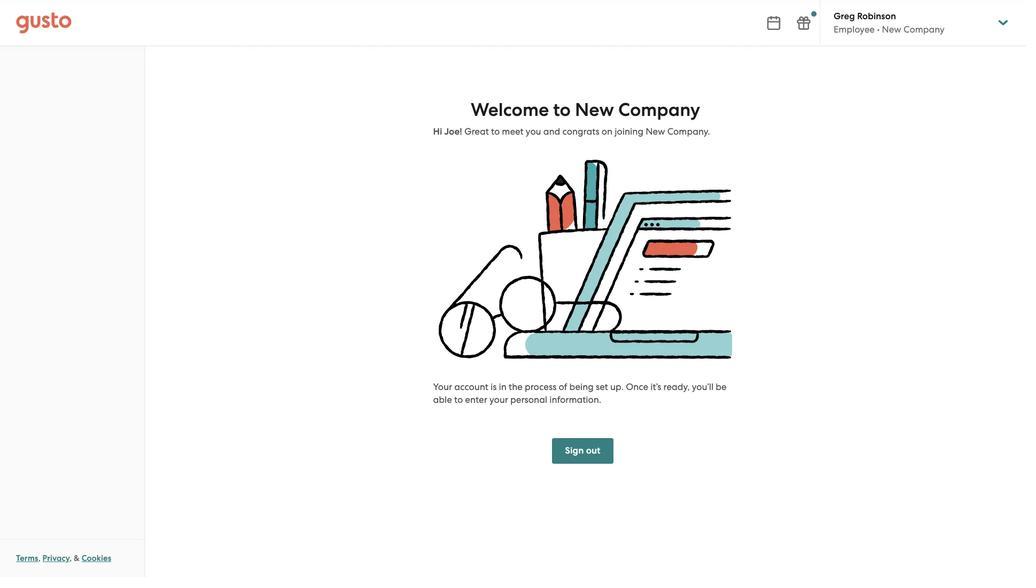 Task type: vqa. For each thing, say whether or not it's contained in the screenshot.
the rightmost the Bank account
no



Task type: describe. For each thing, give the bounding box(es) containing it.
terms link
[[16, 554, 38, 563]]

&
[[74, 554, 80, 563]]

once
[[626, 382, 648, 393]]

employee
[[834, 24, 875, 35]]

joining
[[615, 126, 643, 137]]

joe
[[444, 126, 460, 137]]

be
[[716, 382, 727, 393]]

is
[[491, 382, 497, 393]]

in
[[499, 382, 507, 393]]

enter
[[465, 395, 487, 405]]

illustration of a desk space image
[[439, 160, 732, 359]]

on
[[602, 126, 613, 137]]

to inside hi joe ! great to meet you and congrats on joining new company .
[[491, 126, 500, 137]]

gusto navigation element
[[0, 46, 144, 89]]

information.
[[550, 395, 601, 405]]

greg robinson employee • new company
[[834, 11, 945, 35]]

sign out
[[565, 445, 601, 457]]

!
[[460, 126, 462, 137]]

.
[[708, 126, 710, 137]]

terms
[[16, 554, 38, 563]]

your account is in the process of being set up. once it's ready, you'll be able to enter your personal information.
[[433, 382, 727, 405]]

you
[[526, 126, 541, 137]]

terms , privacy , & cookies
[[16, 554, 111, 563]]

of
[[559, 382, 567, 393]]

1 vertical spatial company
[[618, 99, 700, 121]]

to inside your account is in the process of being set up. once it's ready, you'll be able to enter your personal information.
[[454, 395, 463, 405]]

your
[[490, 395, 508, 405]]

welcome
[[471, 99, 549, 121]]

set
[[596, 382, 608, 393]]

and
[[543, 126, 560, 137]]

privacy
[[43, 554, 70, 563]]

1 , from the left
[[38, 554, 41, 563]]

sign
[[565, 445, 584, 457]]



Task type: locate. For each thing, give the bounding box(es) containing it.
out
[[586, 445, 601, 457]]

home image
[[16, 12, 72, 33]]

cookies
[[82, 554, 111, 563]]

your
[[433, 382, 452, 393]]

personal
[[510, 395, 547, 405]]

privacy link
[[43, 554, 70, 563]]

being
[[569, 382, 594, 393]]

0 horizontal spatial to
[[454, 395, 463, 405]]

company
[[904, 24, 945, 35], [618, 99, 700, 121], [667, 126, 708, 137]]

, left &
[[70, 554, 72, 563]]

0 vertical spatial to
[[553, 99, 571, 121]]

0 horizontal spatial new
[[575, 99, 614, 121]]

greg
[[834, 11, 855, 22]]

robinson
[[857, 11, 896, 22]]

0 vertical spatial new
[[882, 24, 901, 35]]

able
[[433, 395, 452, 405]]

1 vertical spatial new
[[575, 99, 614, 121]]

,
[[38, 554, 41, 563], [70, 554, 72, 563]]

hi joe ! great to meet you and congrats on joining new company .
[[433, 126, 710, 137]]

hi
[[433, 126, 442, 137]]

new inside greg robinson employee • new company
[[882, 24, 901, 35]]

to up hi joe ! great to meet you and congrats on joining new company .
[[553, 99, 571, 121]]

sign out button
[[552, 438, 613, 464]]

process
[[525, 382, 557, 393]]

welcome to new company
[[471, 99, 700, 121]]

0 vertical spatial company
[[904, 24, 945, 35]]

company inside greg robinson employee • new company
[[904, 24, 945, 35]]

•
[[877, 24, 880, 35]]

to left meet at the top
[[491, 126, 500, 137]]

to
[[553, 99, 571, 121], [491, 126, 500, 137], [454, 395, 463, 405]]

new inside hi joe ! great to meet you and congrats on joining new company .
[[646, 126, 665, 137]]

to right able
[[454, 395, 463, 405]]

2 vertical spatial new
[[646, 126, 665, 137]]

, left privacy link
[[38, 554, 41, 563]]

2 vertical spatial company
[[667, 126, 708, 137]]

cookies button
[[82, 552, 111, 565]]

the
[[509, 382, 523, 393]]

new
[[882, 24, 901, 35], [575, 99, 614, 121], [646, 126, 665, 137]]

1 horizontal spatial ,
[[70, 554, 72, 563]]

0 horizontal spatial ,
[[38, 554, 41, 563]]

company inside hi joe ! great to meet you and congrats on joining new company .
[[667, 126, 708, 137]]

new right joining
[[646, 126, 665, 137]]

congrats
[[562, 126, 599, 137]]

1 vertical spatial to
[[491, 126, 500, 137]]

2 vertical spatial to
[[454, 395, 463, 405]]

ready,
[[664, 382, 690, 393]]

meet
[[502, 126, 524, 137]]

up.
[[610, 382, 624, 393]]

great
[[464, 126, 489, 137]]

you'll
[[692, 382, 714, 393]]

2 horizontal spatial new
[[882, 24, 901, 35]]

it's
[[651, 382, 661, 393]]

account
[[454, 382, 488, 393]]

new up on on the right of the page
[[575, 99, 614, 121]]

2 horizontal spatial to
[[553, 99, 571, 121]]

1 horizontal spatial to
[[491, 126, 500, 137]]

2 , from the left
[[70, 554, 72, 563]]

1 horizontal spatial new
[[646, 126, 665, 137]]

new right "•"
[[882, 24, 901, 35]]



